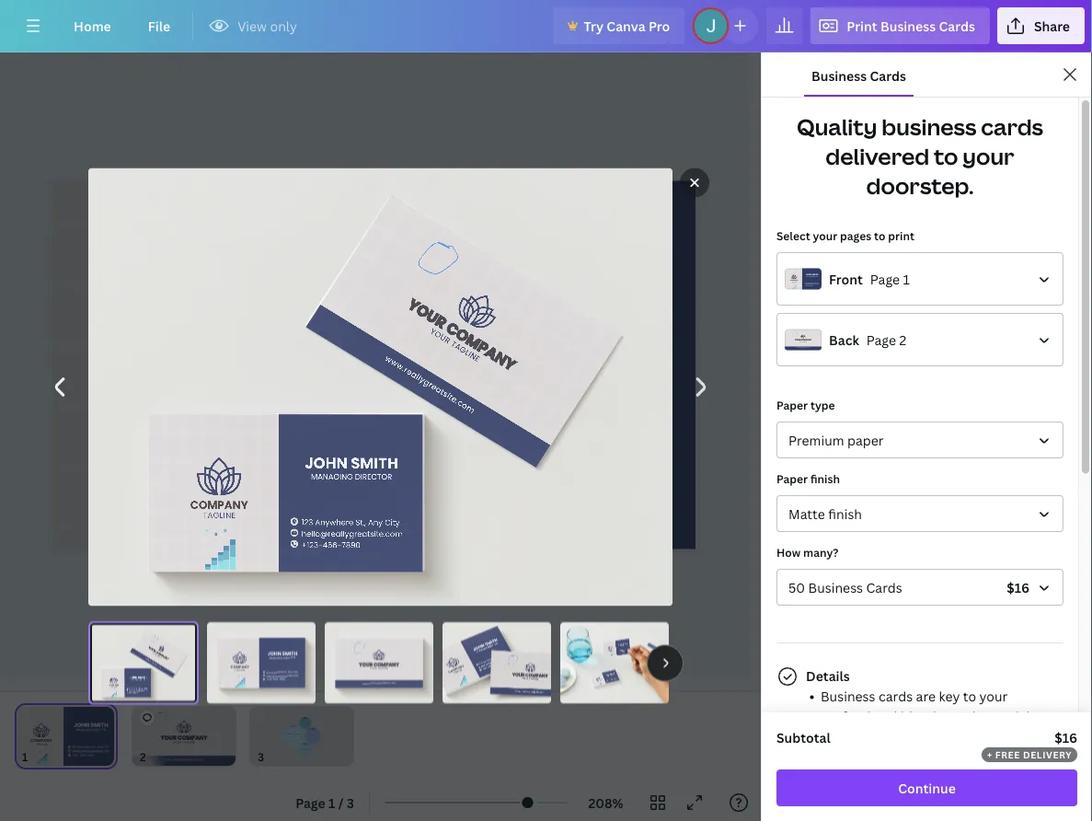 Task type: describe. For each thing, give the bounding box(es) containing it.
doors,
[[891, 809, 931, 821]]

details
[[807, 667, 851, 685]]

1 vertical spatial 123 anywhere st., any city hello@reallygreatsite.com +123-456-7890
[[302, 517, 403, 551]]

page 1 / 3
[[296, 794, 355, 812]]

home link
[[59, 7, 126, 44]]

pages
[[841, 228, 872, 243]]

your company your company your tagline
[[359, 661, 399, 670]]

quality
[[797, 112, 878, 142]]

quality business cards delivered to your doorstep.
[[797, 112, 1044, 201]]

your company your company your tagline www.reallygreatsite.com
[[513, 671, 549, 694]]

select
[[777, 228, 811, 243]]

front page 1
[[830, 270, 911, 288]]

try canva pro
[[584, 17, 671, 35]]

cards inside business cards button
[[871, 67, 907, 84]]

+123- inside hello@reallygreatsite.com +123-456-7890 company tagline
[[482, 666, 489, 670]]

paper inside premium paper button
[[848, 431, 885, 449]]

try
[[584, 17, 604, 35]]

key
[[940, 687, 961, 705]]

into
[[914, 789, 939, 806]]

your tagline www.reallygreatsite.com
[[144, 652, 163, 668]]

many?
[[804, 545, 839, 560]]

canva
[[607, 17, 646, 35]]

dash
[[991, 728, 1021, 745]]

share button
[[998, 7, 1086, 44]]

print business cards button
[[811, 7, 991, 44]]

+ free delivery
[[988, 749, 1073, 761]]

free
[[996, 749, 1021, 761]]

print
[[889, 228, 915, 243]]

tool
[[1011, 789, 1036, 806]]

business for details
[[821, 687, 876, 705]]

to right ticket
[[1049, 708, 1062, 725]]

st., inside john smith managing director 123 anywhere st., any city hello@reallygreatsite.com +123-456-7890
[[139, 687, 141, 689]]

7890 inside hello@reallygreatsite.com +123-456-7890 company tagline
[[493, 661, 499, 666]]

how
[[777, 545, 801, 560]]

$16 for 50 business cards
[[1008, 579, 1030, 596]]

share
[[1035, 17, 1071, 35]]

john inside john smith managing director 123 anywhere st., any city hello@reallygreatsite.com +123-456-7890
[[130, 675, 138, 679]]

city inside managing director 123 anywhere st., any city
[[501, 652, 506, 656]]

smith inside john smith
[[484, 637, 499, 647]]

1 inside button
[[329, 794, 336, 812]]

Paper type button
[[777, 422, 1064, 459]]

sprinkle
[[920, 748, 970, 766]]

paper type
[[777, 397, 836, 413]]

print
[[847, 17, 878, 35]]

delivery
[[1024, 749, 1073, 761]]

premium paper
[[789, 431, 885, 449]]

50
[[789, 579, 806, 596]]

/
[[339, 794, 344, 812]]

simple
[[992, 768, 1033, 786]]

2 horizontal spatial 123 anywhere st., any city hello@reallygreatsite.com +123-456-7890
[[410, 420, 648, 498]]

are
[[917, 687, 937, 705]]

0 horizontal spatial 123 anywhere st., any city hello@reallygreatsite.com +123-456-7890
[[267, 671, 299, 681]]

back
[[830, 331, 860, 349]]

+
[[988, 749, 993, 761]]

a right into
[[942, 789, 949, 806]]

anywhere inside john smith managing director 123 anywhere st., any city hello@reallygreatsite.com +123-456-7890
[[131, 687, 139, 689]]

3
[[347, 794, 355, 812]]

paper inside details business cards are key to your professional identity and your ticket to networking success. with a dash of creativity and a sprinkle of design magic, you can transform a simple piece of paper into a powerful tool that opens doors, sparks connec
[[874, 789, 911, 806]]

page for page 1
[[871, 270, 901, 288]]

identity
[[901, 708, 950, 725]]

business for print
[[881, 17, 937, 35]]

continue button
[[777, 770, 1078, 807]]

design
[[989, 748, 1029, 766]]

cards for business
[[879, 687, 914, 705]]

type
[[811, 397, 836, 413]]

opens
[[850, 809, 888, 821]]

director inside john smith managing director 123 anywhere st., any city hello@reallygreatsite.com +123-456-7890
[[139, 679, 146, 681]]

your inside quality business cards delivered to your doorstep.
[[963, 141, 1015, 171]]

your inside your tagline
[[429, 326, 453, 346]]

back page 2
[[830, 331, 907, 349]]

business
[[882, 112, 977, 142]]

creativity
[[821, 748, 880, 766]]

view only status
[[201, 15, 307, 37]]

123 inside john smith managing director 123 anywhere st., any city hello@reallygreatsite.com +123-456-7890
[[129, 687, 131, 689]]

any inside john smith managing director 123 anywhere st., any city hello@reallygreatsite.com +123-456-7890
[[141, 687, 144, 689]]

page inside button
[[296, 794, 326, 812]]

select your pages to print element
[[777, 252, 1064, 366]]

details business cards are key to your professional identity and your ticket to networking success. with a dash of creativity and a sprinkle of design magic, you can transform a simple piece of paper into a powerful tool that opens doors, sparks connec
[[807, 667, 1062, 821]]

managing inside john smith managing director 123 anywhere st., any city hello@reallygreatsite.com +123-456-7890
[[131, 679, 139, 681]]

1 vertical spatial and
[[883, 748, 907, 766]]

managing director 123 anywhere st., any city
[[476, 642, 506, 665]]

1 vertical spatial john smith managing director 123 anywhere st., any city hello@reallygreatsite.com +123-456-7890 company tagline
[[596, 673, 618, 682]]

select your pages to print
[[777, 228, 915, 243]]

matte
[[789, 505, 826, 523]]

professional
[[821, 708, 898, 725]]

with
[[949, 728, 977, 745]]

file
[[148, 17, 171, 35]]

front
[[830, 270, 864, 288]]

how many?
[[777, 545, 839, 560]]

only
[[270, 17, 297, 35]]

you
[[865, 768, 888, 786]]

7890 inside john smith managing director 123 anywhere st., any city hello@reallygreatsite.com +123-456-7890
[[136, 692, 140, 694]]

networking
[[821, 728, 890, 745]]

your inside your tagline www.reallygreatsite.com
[[153, 652, 157, 655]]

premium
[[789, 431, 845, 449]]

0 vertical spatial john smith managing director 123 anywhere st., any city hello@reallygreatsite.com +123-456-7890 company tagline
[[608, 643, 629, 653]]

magic,
[[821, 768, 861, 786]]

tagline inside your tagline www.reallygreatsite.com
[[156, 654, 163, 659]]

a up powerful
[[982, 768, 989, 786]]

hello@reallygreatsite.com inside hello@reallygreatsite.com +123-456-7890 company tagline
[[481, 654, 509, 668]]



Task type: locate. For each thing, give the bounding box(es) containing it.
a right with
[[981, 728, 988, 745]]

2 vertical spatial of
[[858, 789, 871, 806]]

0 vertical spatial $16
[[1008, 579, 1030, 596]]

view only
[[238, 17, 297, 35]]

view
[[238, 17, 267, 35]]

456- inside hello@reallygreatsite.com +123-456-7890 company tagline
[[488, 663, 494, 668]]

business down many?
[[809, 579, 864, 596]]

smith inside john smith managing director 123 anywhere st., any city hello@reallygreatsite.com +123-456-7890
[[138, 675, 147, 679]]

2 vertical spatial john smith managing director
[[268, 650, 298, 659]]

1 vertical spatial $16
[[1055, 729, 1078, 746]]

1 vertical spatial paper
[[777, 471, 809, 486]]

business cards button
[[805, 52, 914, 97]]

paper right the premium
[[848, 431, 885, 449]]

your
[[963, 141, 1015, 171], [814, 228, 838, 243], [980, 687, 1009, 705], [980, 708, 1008, 725]]

2 vertical spatial page
[[296, 794, 326, 812]]

to inside quality business cards delivered to your doorstep.
[[935, 141, 959, 171]]

paper for matte
[[777, 471, 809, 486]]

cards
[[940, 17, 976, 35], [871, 67, 907, 84], [867, 579, 903, 596]]

and
[[953, 708, 976, 725], [883, 748, 907, 766]]

sparks
[[934, 809, 974, 821]]

john inside john smith
[[472, 643, 486, 652]]

0 vertical spatial page
[[871, 270, 901, 288]]

0 vertical spatial paper
[[777, 397, 809, 413]]

st.,
[[537, 420, 562, 445], [356, 517, 366, 528], [624, 649, 625, 650], [493, 655, 498, 659], [284, 671, 287, 674], [612, 678, 614, 679], [139, 687, 141, 689]]

www.reallygreatsite.com inside your company your company your tagline www.reallygreatsite.com
[[515, 690, 545, 694]]

1 vertical spatial cards
[[871, 67, 907, 84]]

$16 for subtotal
[[1055, 729, 1078, 746]]

1 horizontal spatial 1
[[904, 270, 911, 288]]

2 vertical spatial 123 anywhere st., any city hello@reallygreatsite.com +123-456-7890
[[267, 671, 299, 681]]

1 inside select your pages to print element
[[904, 270, 911, 288]]

0 vertical spatial 1
[[904, 270, 911, 288]]

a
[[981, 728, 988, 745], [910, 748, 917, 766], [982, 768, 989, 786], [942, 789, 949, 806]]

1 vertical spatial paper
[[874, 789, 911, 806]]

0 horizontal spatial of
[[858, 789, 871, 806]]

0 horizontal spatial john smith managing director
[[268, 650, 298, 659]]

finish inside button
[[829, 505, 863, 523]]

of
[[1024, 728, 1037, 745], [973, 748, 986, 766], [858, 789, 871, 806]]

+123- inside john smith managing director 123 anywhere st., any city hello@reallygreatsite.com +123-456-7890
[[129, 692, 133, 694]]

paper up the 'matte'
[[777, 471, 809, 486]]

finish for paper finish
[[811, 471, 841, 486]]

2
[[900, 331, 907, 349]]

cards inside print business cards dropdown button
[[940, 17, 976, 35]]

subtotal
[[777, 729, 831, 746]]

john smith managing director
[[418, 270, 637, 339], [305, 453, 399, 482], [268, 650, 298, 659]]

to right key
[[964, 687, 977, 705]]

continue
[[899, 779, 957, 797]]

ticket
[[1011, 708, 1046, 725]]

2 horizontal spatial john smith managing director
[[418, 270, 637, 339]]

hello@reallygreatsite.com inside john smith managing director 123 anywhere st., any city hello@reallygreatsite.com +123-456-7890
[[129, 690, 148, 692]]

paper
[[777, 397, 809, 413], [777, 471, 809, 486]]

powerful
[[952, 789, 1008, 806]]

1 vertical spatial john smith managing director
[[305, 453, 399, 482]]

managing
[[433, 314, 531, 339], [311, 471, 353, 482], [619, 645, 624, 647], [476, 646, 488, 653], [270, 656, 283, 659], [607, 675, 611, 677], [131, 679, 139, 681]]

cards for print business cards
[[940, 17, 976, 35]]

1 horizontal spatial 123 anywhere st., any city hello@reallygreatsite.com +123-456-7890
[[302, 517, 403, 551]]

business right the print
[[881, 17, 937, 35]]

0 vertical spatial cards
[[982, 112, 1044, 142]]

pro
[[649, 17, 671, 35]]

paper left type at the right of page
[[777, 397, 809, 413]]

any
[[567, 420, 601, 445], [368, 517, 383, 528], [625, 649, 627, 650], [497, 654, 502, 658], [288, 671, 293, 674], [614, 678, 615, 679], [141, 687, 144, 689]]

cards right business
[[982, 112, 1044, 142]]

success.
[[894, 728, 946, 745]]

doorstep.
[[867, 171, 975, 201]]

123 inside managing director 123 anywhere st., any city
[[479, 661, 484, 665]]

tagline inside your tagline
[[449, 339, 483, 365]]

cards inside how many? 'button'
[[867, 579, 903, 596]]

0 vertical spatial finish
[[811, 471, 841, 486]]

director inside managing director 123 anywhere st., any city
[[488, 642, 498, 649]]

business inside details business cards are key to your professional identity and your ticket to networking success. with a dash of creativity and a sprinkle of design magic, you can transform a simple piece of paper into a powerful tool that opens doors, sparks connec
[[821, 687, 876, 705]]

0 vertical spatial 123 anywhere st., any city hello@reallygreatsite.com +123-456-7890
[[410, 420, 648, 498]]

page 1 image
[[15, 707, 118, 766]]

1 vertical spatial cards
[[879, 687, 914, 705]]

john
[[418, 270, 519, 320], [305, 453, 348, 474], [472, 643, 486, 652], [619, 643, 623, 646], [268, 650, 281, 657], [606, 674, 610, 676], [130, 675, 138, 679]]

and up with
[[953, 708, 976, 725]]

hello@reallygreatsite.com
[[410, 447, 648, 472], [302, 529, 403, 540], [619, 650, 629, 652], [481, 654, 509, 668], [267, 674, 299, 678], [608, 678, 618, 681], [129, 690, 148, 692]]

1 vertical spatial finish
[[829, 505, 863, 523]]

page left 2
[[867, 331, 897, 349]]

finish up the 'matte finish'
[[811, 471, 841, 486]]

0 horizontal spatial and
[[883, 748, 907, 766]]

Paper finish button
[[777, 495, 1064, 532]]

paper
[[848, 431, 885, 449], [874, 789, 911, 806]]

of up opens
[[858, 789, 871, 806]]

main menu bar
[[0, 0, 1093, 52]]

business cards
[[812, 67, 907, 84]]

1 vertical spatial of
[[973, 748, 986, 766]]

hide pages image
[[337, 680, 425, 694]]

john smith
[[472, 637, 499, 652]]

your
[[404, 294, 451, 333], [404, 294, 451, 333], [429, 326, 453, 346], [148, 646, 157, 653], [148, 646, 157, 653], [153, 652, 157, 655], [359, 661, 373, 668], [359, 661, 373, 668], [370, 667, 377, 670], [513, 671, 525, 678], [513, 671, 525, 678], [522, 677, 529, 680]]

cards left share dropdown button
[[940, 17, 976, 35]]

paper finish
[[777, 471, 841, 486]]

cards for business
[[982, 112, 1044, 142]]

finish right the 'matte'
[[829, 505, 863, 523]]

john smith managing director 123 anywhere st., any city hello@reallygreatsite.com +123-456-7890
[[129, 675, 148, 694]]

2 paper from the top
[[777, 471, 809, 486]]

anywhere
[[442, 420, 532, 445], [315, 517, 354, 528], [620, 649, 624, 651], [483, 657, 494, 664], [271, 671, 283, 674], [609, 678, 613, 680], [131, 687, 139, 689]]

tagline inside your company your company your tagline www.reallygreatsite.com
[[529, 677, 539, 680]]

tagline inside "your company your company your tagline"
[[378, 667, 389, 670]]

+123-
[[410, 473, 460, 498], [302, 540, 323, 551], [619, 652, 622, 653], [482, 666, 489, 670], [267, 678, 273, 681], [608, 680, 610, 682], [129, 692, 133, 694]]

company inside hello@reallygreatsite.com +123-456-7890 company tagline
[[448, 664, 465, 674]]

2 horizontal spatial of
[[1024, 728, 1037, 745]]

hello@reallygreatsite.com +123-456-7890 company tagline
[[448, 654, 509, 674]]

business inside how many? 'button'
[[809, 579, 864, 596]]

director
[[536, 314, 623, 339], [355, 471, 392, 482], [488, 642, 498, 649], [624, 644, 627, 646], [284, 656, 296, 659], [611, 674, 615, 676], [139, 679, 146, 681]]

2 vertical spatial cards
[[867, 579, 903, 596]]

matte finish
[[789, 505, 863, 523]]

company tagline
[[149, 374, 285, 429], [190, 497, 248, 521], [231, 664, 249, 672], [108, 684, 119, 688]]

1 vertical spatial page
[[867, 331, 897, 349]]

business up professional
[[821, 687, 876, 705]]

print business cards
[[847, 17, 976, 35]]

cards left are
[[879, 687, 914, 705]]

456- inside john smith managing director 123 anywhere st., any city hello@reallygreatsite.com +123-456-7890
[[133, 692, 136, 694]]

$16
[[1008, 579, 1030, 596], [1055, 729, 1078, 746]]

city inside john smith managing director 123 anywhere st., any city hello@reallygreatsite.com +123-456-7890
[[144, 687, 147, 689]]

page
[[871, 270, 901, 288], [867, 331, 897, 349], [296, 794, 326, 812]]

business inside dropdown button
[[881, 17, 937, 35]]

page right front
[[871, 270, 901, 288]]

www.reallygreatsite.com
[[383, 353, 478, 416], [144, 657, 162, 668], [363, 682, 396, 685], [515, 690, 545, 694]]

cards
[[982, 112, 1044, 142], [879, 687, 914, 705]]

50 business cards
[[789, 579, 903, 596]]

of left +
[[973, 748, 986, 766]]

1 down print
[[904, 270, 911, 288]]

transform
[[916, 768, 978, 786]]

How many? button
[[777, 569, 1064, 606]]

john smith managing director 123 anywhere st., any city hello@reallygreatsite.com +123-456-7890 company tagline
[[608, 643, 629, 653], [596, 673, 618, 682]]

tagline inside hello@reallygreatsite.com +123-456-7890 company tagline
[[453, 668, 463, 674]]

smith
[[526, 270, 637, 320], [351, 453, 399, 474], [484, 637, 499, 647], [623, 643, 628, 645], [282, 650, 298, 657], [610, 673, 615, 675], [138, 675, 147, 679]]

anywhere inside managing director 123 anywhere st., any city
[[483, 657, 494, 664]]

0 vertical spatial john smith managing director
[[418, 270, 637, 339]]

0 vertical spatial cards
[[940, 17, 976, 35]]

and up can
[[883, 748, 907, 766]]

business up quality
[[812, 67, 868, 84]]

1 horizontal spatial john smith managing director
[[305, 453, 399, 482]]

1 left '/' at the bottom left of page
[[329, 794, 336, 812]]

0 horizontal spatial 1
[[329, 794, 336, 812]]

cards down matte finish button
[[867, 579, 903, 596]]

7890
[[504, 473, 549, 498], [342, 540, 361, 551], [623, 651, 625, 653], [493, 661, 499, 666], [279, 678, 286, 681], [612, 680, 614, 681], [136, 692, 140, 694]]

home
[[74, 17, 111, 35]]

0 vertical spatial of
[[1024, 728, 1037, 745]]

business inside button
[[812, 67, 868, 84]]

cards inside quality business cards delivered to your doorstep.
[[982, 112, 1044, 142]]

0 horizontal spatial cards
[[879, 687, 914, 705]]

1 horizontal spatial cards
[[982, 112, 1044, 142]]

can
[[891, 768, 913, 786]]

123
[[410, 420, 437, 445], [302, 517, 313, 528], [619, 650, 620, 651], [479, 661, 484, 665], [267, 671, 270, 674], [607, 679, 609, 680], [129, 687, 131, 689]]

that
[[821, 809, 847, 821]]

a down "success."
[[910, 748, 917, 766]]

cards inside details business cards are key to your professional identity and your ticket to networking success. with a dash of creativity and a sprinkle of design magic, you can transform a simple piece of paper into a powerful tool that opens doors, sparks connec
[[879, 687, 914, 705]]

to left print
[[875, 228, 886, 243]]

file button
[[133, 7, 185, 44]]

try canva pro button
[[553, 7, 685, 44]]

page for page 2
[[867, 331, 897, 349]]

1 vertical spatial 1
[[329, 794, 336, 812]]

managing inside managing director 123 anywhere st., any city
[[476, 646, 488, 653]]

0 horizontal spatial $16
[[1008, 579, 1030, 596]]

st., inside managing director 123 anywhere st., any city
[[493, 655, 498, 659]]

piece
[[821, 789, 855, 806]]

0 vertical spatial and
[[953, 708, 976, 725]]

$16 inside how many? 'button'
[[1008, 579, 1030, 596]]

delivered
[[826, 141, 930, 171]]

page left '/' at the bottom left of page
[[296, 794, 326, 812]]

finish for matte finish
[[829, 505, 863, 523]]

to right delivered
[[935, 141, 959, 171]]

123 anywhere st., any city hello@reallygreatsite.com +123-456-7890
[[410, 420, 648, 498], [302, 517, 403, 551], [267, 671, 299, 681]]

0 vertical spatial paper
[[848, 431, 885, 449]]

business for 50
[[809, 579, 864, 596]]

city
[[606, 420, 641, 445], [385, 517, 400, 528], [627, 649, 629, 650], [501, 652, 506, 656], [293, 671, 298, 674], [615, 677, 617, 678], [144, 687, 147, 689]]

1 horizontal spatial and
[[953, 708, 976, 725]]

of up the '+ free delivery'
[[1024, 728, 1037, 745]]

1 paper from the top
[[777, 397, 809, 413]]

cards for 50 business cards
[[867, 579, 903, 596]]

business
[[881, 17, 937, 35], [812, 67, 868, 84], [809, 579, 864, 596], [821, 687, 876, 705]]

paper for premium
[[777, 397, 809, 413]]

1 horizontal spatial $16
[[1055, 729, 1078, 746]]

1 horizontal spatial of
[[973, 748, 986, 766]]

www.reallygreatsite.com inside your tagline www.reallygreatsite.com
[[144, 657, 162, 668]]

cards down print business cards dropdown button
[[871, 67, 907, 84]]

any inside managing director 123 anywhere st., any city
[[497, 654, 502, 658]]

your tagline
[[429, 326, 483, 365]]

finish
[[811, 471, 841, 486], [829, 505, 863, 523]]

page 1 / 3 button
[[288, 788, 362, 818]]

456-
[[460, 473, 504, 498], [323, 540, 342, 551], [621, 652, 623, 653], [488, 663, 494, 668], [273, 678, 279, 681], [610, 680, 612, 681], [133, 692, 136, 694]]

paper down can
[[874, 789, 911, 806]]



Task type: vqa. For each thing, say whether or not it's contained in the screenshot.
the 9 2 16
no



